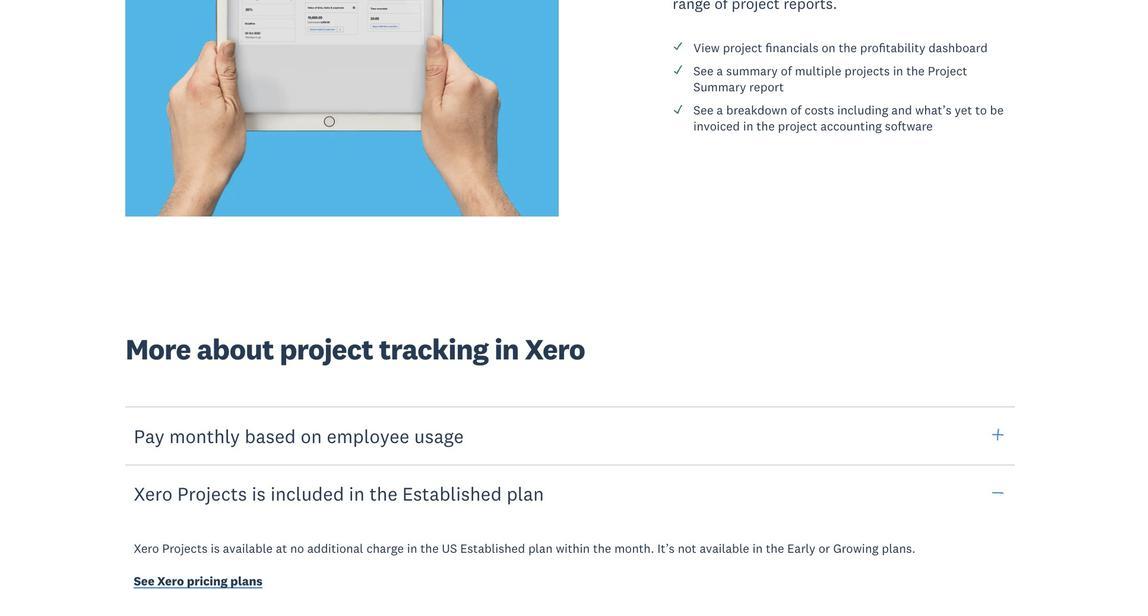 Task type: locate. For each thing, give the bounding box(es) containing it.
2 horizontal spatial project
[[778, 118, 817, 134]]

1 horizontal spatial project
[[723, 40, 762, 56]]

yet
[[955, 102, 972, 118]]

0 vertical spatial included image
[[673, 64, 683, 75]]

month.
[[614, 541, 654, 557]]

a inside see a summary of multiple projects in the project summary report
[[717, 63, 723, 79]]

plans.
[[882, 541, 916, 557]]

0 horizontal spatial on
[[301, 424, 322, 448]]

0 vertical spatial see
[[693, 63, 714, 79]]

see inside see a summary of multiple projects in the project summary report
[[693, 63, 714, 79]]

0 horizontal spatial is
[[211, 541, 220, 557]]

2 a from the top
[[717, 102, 723, 118]]

plan
[[507, 482, 544, 506], [528, 541, 553, 557]]

not
[[678, 541, 696, 557]]

included image for see a breakdown of costs including and what's yet to be invoiced in the project accounting software
[[673, 104, 683, 114]]

established up us
[[402, 482, 502, 506]]

the down breakdown
[[757, 118, 775, 134]]

1 vertical spatial of
[[791, 102, 801, 118]]

at
[[276, 541, 287, 557]]

2 available from the left
[[700, 541, 749, 557]]

1 included image from the top
[[673, 64, 683, 75]]

1 vertical spatial is
[[211, 541, 220, 557]]

1 a from the top
[[717, 63, 723, 79]]

plan left within
[[528, 541, 553, 557]]

2 included image from the top
[[673, 104, 683, 114]]

on for employee
[[301, 424, 322, 448]]

the inside dropdown button
[[369, 482, 397, 506]]

see inside see a breakdown of costs including and what's yet to be invoiced in the project accounting software
[[693, 102, 714, 118]]

pay monthly based on employee usage button
[[125, 407, 1015, 466]]

xero inside dropdown button
[[134, 482, 173, 506]]

1 vertical spatial project
[[778, 118, 817, 134]]

xero projects is included in the established plan button
[[125, 465, 1015, 524]]

2 see from the top
[[693, 102, 714, 118]]

0 vertical spatial on
[[822, 40, 836, 56]]

of inside see a summary of multiple projects in the project summary report
[[781, 63, 792, 79]]

0 vertical spatial plan
[[507, 482, 544, 506]]

1 vertical spatial see
[[693, 102, 714, 118]]

accounting
[[821, 118, 882, 134]]

the up charge on the left
[[369, 482, 397, 506]]

1 horizontal spatial is
[[252, 482, 266, 506]]

1 vertical spatial xero
[[134, 482, 173, 506]]

1 vertical spatial projects
[[162, 541, 208, 557]]

on for the
[[822, 40, 836, 56]]

xero for xero projects is available at no additional charge in the us established plan within the month. it's not available in the early or growing plans.
[[134, 541, 159, 557]]

0 vertical spatial projects
[[177, 482, 247, 506]]

2 vertical spatial xero
[[134, 541, 159, 557]]

tracking
[[379, 331, 489, 368]]

of for costs
[[791, 102, 801, 118]]

a
[[717, 63, 723, 79], [717, 102, 723, 118]]

1 vertical spatial on
[[301, 424, 322, 448]]

0 horizontal spatial available
[[223, 541, 273, 557]]

the left project
[[906, 63, 925, 79]]

what's
[[915, 102, 952, 118]]

see up summary
[[693, 63, 714, 79]]

profitability
[[860, 40, 926, 56]]

the
[[839, 40, 857, 56], [906, 63, 925, 79], [757, 118, 775, 134], [369, 482, 397, 506], [420, 541, 439, 557], [593, 541, 611, 557], [766, 541, 784, 557]]

in inside see a summary of multiple projects in the project summary report
[[893, 63, 903, 79]]

based
[[245, 424, 296, 448]]

a inside see a breakdown of costs including and what's yet to be invoiced in the project accounting software
[[717, 102, 723, 118]]

software
[[885, 118, 933, 134]]

the inside see a breakdown of costs including and what's yet to be invoiced in the project accounting software
[[757, 118, 775, 134]]

usage
[[414, 424, 464, 448]]

to
[[975, 102, 987, 118]]

0 vertical spatial established
[[402, 482, 502, 506]]

within
[[556, 541, 590, 557]]

the inside see a summary of multiple projects in the project summary report
[[906, 63, 925, 79]]

of left costs
[[791, 102, 801, 118]]

in inside see a breakdown of costs including and what's yet to be invoiced in the project accounting software
[[743, 118, 753, 134]]

1 horizontal spatial on
[[822, 40, 836, 56]]

no
[[290, 541, 304, 557]]

available
[[223, 541, 273, 557], [700, 541, 749, 557]]

us
[[442, 541, 457, 557]]

is
[[252, 482, 266, 506], [211, 541, 220, 557]]

the left early
[[766, 541, 784, 557]]

of inside see a breakdown of costs including and what's yet to be invoiced in the project accounting software
[[791, 102, 801, 118]]

employee
[[327, 424, 409, 448]]

xero
[[525, 331, 585, 368], [134, 482, 173, 506], [134, 541, 159, 557]]

of
[[781, 63, 792, 79], [791, 102, 801, 118]]

see up invoiced
[[693, 102, 714, 118]]

2 vertical spatial project
[[280, 331, 373, 368]]

charge
[[367, 541, 404, 557]]

summary
[[726, 63, 778, 79]]

established
[[402, 482, 502, 506], [460, 541, 525, 557]]

0 vertical spatial is
[[252, 482, 266, 506]]

0 vertical spatial xero
[[525, 331, 585, 368]]

two hands hold a tablet that displays the project profitability dashboard in xero's project accounting software. image
[[125, 0, 559, 217]]

financials
[[766, 40, 819, 56]]

1 vertical spatial a
[[717, 102, 723, 118]]

on inside dropdown button
[[301, 424, 322, 448]]

plan up xero projects is available at no additional charge in the us established plan within the month. it's not available in the early or growing plans. at the bottom
[[507, 482, 544, 506]]

0 vertical spatial a
[[717, 63, 723, 79]]

see
[[693, 63, 714, 79], [693, 102, 714, 118]]

established right us
[[460, 541, 525, 557]]

1 vertical spatial included image
[[673, 104, 683, 114]]

on up multiple
[[822, 40, 836, 56]]

including
[[837, 102, 888, 118]]

of down financials
[[781, 63, 792, 79]]

projects inside dropdown button
[[177, 482, 247, 506]]

in
[[893, 63, 903, 79], [743, 118, 753, 134], [494, 331, 519, 368], [349, 482, 365, 506], [407, 541, 417, 557], [753, 541, 763, 557]]

projects
[[177, 482, 247, 506], [162, 541, 208, 557]]

1 horizontal spatial available
[[700, 541, 749, 557]]

more about project tracking in xero
[[125, 331, 585, 368]]

on
[[822, 40, 836, 56], [301, 424, 322, 448]]

a up invoiced
[[717, 102, 723, 118]]

available left at at bottom left
[[223, 541, 273, 557]]

on right based
[[301, 424, 322, 448]]

available right not
[[700, 541, 749, 557]]

a up summary
[[717, 63, 723, 79]]

projects
[[845, 63, 890, 79]]

included image
[[673, 64, 683, 75], [673, 104, 683, 114]]

project
[[723, 40, 762, 56], [778, 118, 817, 134], [280, 331, 373, 368]]

the left us
[[420, 541, 439, 557]]

is inside xero projects is included in the established plan dropdown button
[[252, 482, 266, 506]]

1 see from the top
[[693, 63, 714, 79]]

0 vertical spatial of
[[781, 63, 792, 79]]

0 horizontal spatial project
[[280, 331, 373, 368]]



Task type: describe. For each thing, give the bounding box(es) containing it.
project
[[928, 63, 967, 79]]

pay monthly based on employee usage
[[134, 424, 464, 448]]

included image for see a summary of multiple projects in the project summary report
[[673, 64, 683, 75]]

pay
[[134, 424, 164, 448]]

costs
[[805, 102, 834, 118]]

early
[[787, 541, 815, 557]]

or
[[819, 541, 830, 557]]

more
[[125, 331, 191, 368]]

a for breakdown
[[717, 102, 723, 118]]

growing
[[833, 541, 879, 557]]

a for summary
[[717, 63, 723, 79]]

be
[[990, 102, 1004, 118]]

multiple
[[795, 63, 842, 79]]

see for see a summary of multiple projects in the project summary report
[[693, 63, 714, 79]]

1 vertical spatial established
[[460, 541, 525, 557]]

see a breakdown of costs including and what's yet to be invoiced in the project accounting software
[[693, 102, 1004, 134]]

monthly
[[169, 424, 240, 448]]

plan inside dropdown button
[[507, 482, 544, 506]]

is for included
[[252, 482, 266, 506]]

about
[[197, 331, 274, 368]]

included
[[270, 482, 344, 506]]

of for multiple
[[781, 63, 792, 79]]

breakdown
[[726, 102, 787, 118]]

view
[[693, 40, 720, 56]]

project inside see a breakdown of costs including and what's yet to be invoiced in the project accounting software
[[778, 118, 817, 134]]

projects for available
[[162, 541, 208, 557]]

0 vertical spatial project
[[723, 40, 762, 56]]

in inside dropdown button
[[349, 482, 365, 506]]

see for see a breakdown of costs including and what's yet to be invoiced in the project accounting software
[[693, 102, 714, 118]]

xero projects is included in the established plan
[[134, 482, 544, 506]]

report
[[749, 79, 784, 95]]

view project financials on the profitability dashboard
[[693, 40, 988, 56]]

established inside dropdown button
[[402, 482, 502, 506]]

the up projects
[[839, 40, 857, 56]]

it's
[[657, 541, 675, 557]]

projects for included
[[177, 482, 247, 506]]

xero projects is available at no additional charge in the us established plan within the month. it's not available in the early or growing plans.
[[134, 541, 916, 557]]

dashboard
[[929, 40, 988, 56]]

is for available
[[211, 541, 220, 557]]

the right within
[[593, 541, 611, 557]]

1 available from the left
[[223, 541, 273, 557]]

see a summary of multiple projects in the project summary report
[[693, 63, 967, 95]]

1 vertical spatial plan
[[528, 541, 553, 557]]

included image
[[673, 41, 683, 52]]

xero for xero projects is included in the established plan
[[134, 482, 173, 506]]

invoiced
[[693, 118, 740, 134]]

additional
[[307, 541, 363, 557]]

summary
[[693, 79, 746, 95]]

and
[[892, 102, 912, 118]]



Task type: vqa. For each thing, say whether or not it's contained in the screenshot.
Appendix in the 03 Nov 2016 | PDF Appendix 1 NZX for the 6 months ended 30 Sept 2016
no



